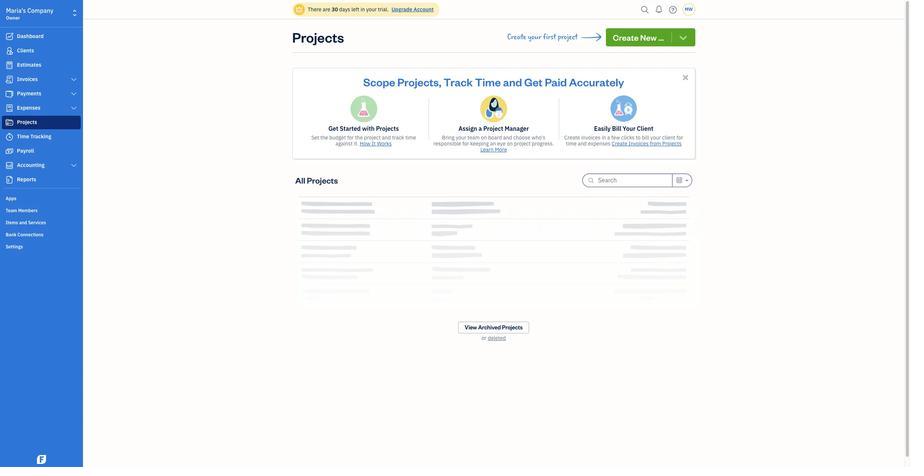 Task type: vqa. For each thing, say whether or not it's contained in the screenshot.
Create your first project
yes



Task type: locate. For each thing, give the bounding box(es) containing it.
track
[[444, 75, 473, 89]]

1 vertical spatial in
[[602, 134, 606, 141]]

assign a project manager image
[[480, 95, 507, 123]]

chevron large down image for payments
[[70, 91, 77, 97]]

set
[[311, 134, 319, 141]]

0 horizontal spatial time
[[17, 133, 29, 140]]

chevron large down image for accounting
[[70, 163, 77, 169]]

items and services link
[[2, 217, 81, 228]]

projects link
[[2, 116, 81, 129]]

1 horizontal spatial for
[[462, 140, 469, 147]]

0 horizontal spatial get
[[328, 125, 338, 132]]

in down easily
[[602, 134, 606, 141]]

clients
[[17, 47, 34, 54]]

expenses link
[[2, 102, 81, 115]]

choose
[[513, 134, 530, 141]]

payroll link
[[2, 145, 81, 158]]

1 vertical spatial get
[[328, 125, 338, 132]]

1 horizontal spatial on
[[507, 140, 513, 147]]

bring
[[442, 134, 455, 141]]

chevron large down image
[[70, 77, 77, 83], [70, 91, 77, 97], [70, 105, 77, 111], [70, 163, 77, 169]]

view
[[465, 324, 477, 331]]

projects down expenses
[[17, 119, 37, 126]]

invoice image
[[5, 76, 14, 83]]

dashboard
[[17, 33, 44, 40]]

report image
[[5, 176, 14, 184]]

3 chevron large down image from the top
[[70, 105, 77, 111]]

on right eye
[[507, 140, 513, 147]]

time tracking
[[17, 133, 51, 140]]

and left expenses
[[578, 140, 587, 147]]

close image
[[681, 73, 690, 82]]

notifications image
[[653, 2, 665, 17]]

your left first
[[528, 33, 541, 42]]

project down with
[[364, 134, 381, 141]]

0 vertical spatial get
[[524, 75, 543, 89]]

1 horizontal spatial the
[[355, 134, 363, 141]]

bill
[[612, 125, 621, 132]]

and up assign a project manager image
[[503, 75, 522, 89]]

project down "manager"
[[514, 140, 531, 147]]

1 the from the left
[[320, 134, 328, 141]]

chevron large down image down invoices link
[[70, 91, 77, 97]]

projects right all at the top of page
[[307, 175, 338, 186]]

0 horizontal spatial a
[[479, 125, 482, 132]]

create left the "invoices"
[[564, 134, 580, 141]]

0 vertical spatial in
[[361, 6, 365, 13]]

create inside dropdown button
[[613, 32, 639, 43]]

1 horizontal spatial get
[[524, 75, 543, 89]]

owner
[[6, 15, 20, 21]]

get up budget at the left top of the page
[[328, 125, 338, 132]]

time inside main element
[[17, 133, 29, 140]]

your right bill
[[650, 134, 661, 141]]

1 horizontal spatial invoices
[[629, 140, 649, 147]]

connections
[[17, 232, 44, 238]]

view archived projects link
[[458, 322, 530, 334]]

works
[[377, 140, 392, 147]]

time right the track
[[405, 134, 416, 141]]

project right first
[[558, 33, 578, 42]]

the right set
[[320, 134, 328, 141]]

the down get started with projects
[[355, 134, 363, 141]]

create inside create invoices in a few clicks to bill your client for time and expenses
[[564, 134, 580, 141]]

it
[[372, 140, 376, 147]]

and right board
[[503, 134, 512, 141]]

in
[[361, 6, 365, 13], [602, 134, 606, 141]]

1 horizontal spatial project
[[514, 140, 531, 147]]

a left few
[[607, 134, 610, 141]]

1 vertical spatial time
[[17, 133, 29, 140]]

paid
[[545, 75, 567, 89]]

projects down there
[[292, 28, 344, 46]]

4 chevron large down image from the top
[[70, 163, 77, 169]]

for right client
[[677, 134, 683, 141]]

project inside assign a project manager bring your team on board and choose who's responsible for keeping an eye on project progress. learn more
[[514, 140, 531, 147]]

0 horizontal spatial project
[[364, 134, 381, 141]]

time up assign a project manager image
[[475, 75, 501, 89]]

1 vertical spatial a
[[607, 134, 610, 141]]

maria's
[[6, 7, 26, 14]]

1 horizontal spatial a
[[607, 134, 610, 141]]

projects up deleted
[[502, 324, 523, 331]]

manager
[[505, 125, 529, 132]]

chevron large down image up projects "link"
[[70, 105, 77, 111]]

1 vertical spatial invoices
[[629, 140, 649, 147]]

account
[[414, 6, 434, 13]]

project
[[558, 33, 578, 42], [364, 134, 381, 141], [514, 140, 531, 147]]

0 horizontal spatial the
[[320, 134, 328, 141]]

and
[[503, 75, 522, 89], [382, 134, 391, 141], [503, 134, 512, 141], [578, 140, 587, 147], [19, 220, 27, 226]]

your
[[366, 6, 377, 13], [528, 33, 541, 42], [456, 134, 466, 141], [650, 134, 661, 141]]

create left first
[[507, 33, 526, 42]]

for inside create invoices in a few clicks to bill your client for time and expenses
[[677, 134, 683, 141]]

0 horizontal spatial for
[[347, 134, 354, 141]]

upgrade account link
[[390, 6, 434, 13]]

0 horizontal spatial on
[[481, 134, 487, 141]]

chevron large down image inside expenses link
[[70, 105, 77, 111]]

0 horizontal spatial time
[[405, 134, 416, 141]]

1 chevron large down image from the top
[[70, 77, 77, 83]]

in right left at the top left of the page
[[361, 6, 365, 13]]

who's
[[532, 134, 545, 141]]

started
[[340, 125, 361, 132]]

create down bill
[[612, 140, 627, 147]]

2 horizontal spatial for
[[677, 134, 683, 141]]

create invoices from projects
[[612, 140, 682, 147]]

and inside create invoices in a few clicks to bill your client for time and expenses
[[578, 140, 587, 147]]

maria's company owner
[[6, 7, 53, 21]]

set the budget for the project and track time against it.
[[311, 134, 416, 147]]

for left keeping
[[462, 140, 469, 147]]

time
[[405, 134, 416, 141], [566, 140, 577, 147]]

0 horizontal spatial invoices
[[17, 76, 38, 83]]

a
[[479, 125, 482, 132], [607, 134, 610, 141]]

2 the from the left
[[355, 134, 363, 141]]

items and services
[[6, 220, 46, 226]]

settings link
[[2, 241, 81, 252]]

assign a project manager bring your team on board and choose who's responsible for keeping an eye on project progress. learn more
[[433, 125, 554, 153]]

members
[[18, 208, 38, 214]]

chevron large down image inside invoices link
[[70, 77, 77, 83]]

expenses
[[588, 140, 611, 147]]

time inside set the budget for the project and track time against it.
[[405, 134, 416, 141]]

project inside set the budget for the project and track time against it.
[[364, 134, 381, 141]]

bank connections link
[[2, 229, 81, 240]]

a up team
[[479, 125, 482, 132]]

services
[[28, 220, 46, 226]]

1 horizontal spatial in
[[602, 134, 606, 141]]

0 vertical spatial a
[[479, 125, 482, 132]]

expense image
[[5, 105, 14, 112]]

2 chevron large down image from the top
[[70, 91, 77, 97]]

reports link
[[2, 173, 81, 187]]

chevron large down image up reports link
[[70, 163, 77, 169]]

create for create invoices from projects
[[612, 140, 627, 147]]

go to help image
[[667, 4, 679, 15]]

for left it.
[[347, 134, 354, 141]]

settings
[[6, 244, 23, 250]]

easily bill your client
[[594, 125, 653, 132]]

time right the timer image
[[17, 133, 29, 140]]

chevron large down image inside payments link
[[70, 91, 77, 97]]

your down assign
[[456, 134, 466, 141]]

client image
[[5, 47, 14, 55]]

chevron large down image down estimates link
[[70, 77, 77, 83]]

accounting
[[17, 162, 45, 169]]

get left paid
[[524, 75, 543, 89]]

accurately
[[569, 75, 624, 89]]

a inside assign a project manager bring your team on board and choose who's responsible for keeping an eye on project progress. learn more
[[479, 125, 482, 132]]

0 vertical spatial invoices
[[17, 76, 38, 83]]

there are 30 days left in your trial. upgrade account
[[308, 6, 434, 13]]

time left the "invoices"
[[566, 140, 577, 147]]

client
[[662, 134, 675, 141]]

projects
[[292, 28, 344, 46], [17, 119, 37, 126], [376, 125, 399, 132], [662, 140, 682, 147], [307, 175, 338, 186], [502, 324, 523, 331]]

and left the track
[[382, 134, 391, 141]]

the
[[320, 134, 328, 141], [355, 134, 363, 141]]

create for create invoices in a few clicks to bill your client for time and expenses
[[564, 134, 580, 141]]

chevron large down image for invoices
[[70, 77, 77, 83]]

dashboard image
[[5, 33, 14, 40]]

time
[[475, 75, 501, 89], [17, 133, 29, 140]]

create left new
[[613, 32, 639, 43]]

timer image
[[5, 133, 14, 141]]

0 vertical spatial time
[[475, 75, 501, 89]]

archived
[[478, 324, 501, 331]]

payment image
[[5, 90, 14, 98]]

on right team
[[481, 134, 487, 141]]

a inside create invoices in a few clicks to bill your client for time and expenses
[[607, 134, 610, 141]]

apps
[[6, 196, 16, 202]]

1 horizontal spatial time
[[566, 140, 577, 147]]

your inside create invoices in a few clicks to bill your client for time and expenses
[[650, 134, 661, 141]]

and right items
[[19, 220, 27, 226]]

all
[[295, 175, 305, 186]]

estimates link
[[2, 58, 81, 72]]

estimates
[[17, 62, 41, 68]]

are
[[323, 6, 330, 13]]



Task type: describe. For each thing, give the bounding box(es) containing it.
or
[[482, 335, 487, 342]]

crown image
[[295, 5, 303, 13]]

upgrade
[[392, 6, 412, 13]]

and inside set the budget for the project and track time against it.
[[382, 134, 391, 141]]

chevron large down image for expenses
[[70, 105, 77, 111]]

team
[[6, 208, 17, 214]]

create new …
[[613, 32, 664, 43]]

estimate image
[[5, 62, 14, 69]]

calendar image
[[676, 176, 683, 185]]

progress.
[[532, 140, 554, 147]]

learn
[[480, 146, 494, 153]]

trial.
[[378, 6, 389, 13]]

to
[[636, 134, 641, 141]]

projects up the track
[[376, 125, 399, 132]]

items
[[6, 220, 18, 226]]

invoices link
[[2, 73, 81, 86]]

responsible
[[433, 140, 461, 147]]

dashboard link
[[2, 30, 81, 43]]

mw
[[685, 6, 693, 12]]

eye
[[497, 140, 506, 147]]

deleted link
[[488, 335, 506, 342]]

in inside create invoices in a few clicks to bill your client for time and expenses
[[602, 134, 606, 141]]

create invoices in a few clicks to bill your client for time and expenses
[[564, 134, 683, 147]]

left
[[351, 6, 359, 13]]

…
[[658, 32, 664, 43]]

projects inside view archived projects or deleted
[[502, 324, 523, 331]]

create for create new …
[[613, 32, 639, 43]]

for inside set the budget for the project and track time against it.
[[347, 134, 354, 141]]

accounting link
[[2, 159, 81, 172]]

easily bill your client image
[[611, 95, 637, 122]]

easily
[[594, 125, 611, 132]]

0 horizontal spatial in
[[361, 6, 365, 13]]

your
[[623, 125, 636, 132]]

scope
[[363, 75, 395, 89]]

freshbooks image
[[35, 455, 48, 465]]

expenses
[[17, 105, 40, 111]]

for inside assign a project manager bring your team on board and choose who's responsible for keeping an eye on project progress. learn more
[[462, 140, 469, 147]]

bank connections
[[6, 232, 44, 238]]

there
[[308, 6, 321, 13]]

apps link
[[2, 193, 81, 204]]

bill
[[642, 134, 649, 141]]

main element
[[0, 0, 102, 468]]

an
[[490, 140, 496, 147]]

new
[[640, 32, 657, 43]]

1 horizontal spatial time
[[475, 75, 501, 89]]

and inside items and services 'link'
[[19, 220, 27, 226]]

scope projects, track time and get paid accurately
[[363, 75, 624, 89]]

with
[[362, 125, 375, 132]]

your inside assign a project manager bring your team on board and choose who's responsible for keeping an eye on project progress. learn more
[[456, 134, 466, 141]]

it.
[[354, 140, 359, 147]]

reports
[[17, 176, 36, 183]]

track
[[392, 134, 404, 141]]

mw button
[[682, 3, 695, 16]]

and inside assign a project manager bring your team on board and choose who's responsible for keeping an eye on project progress. learn more
[[503, 134, 512, 141]]

chevrondown image
[[678, 32, 688, 43]]

payments
[[17, 90, 41, 97]]

company
[[27, 7, 53, 14]]

payroll
[[17, 148, 34, 154]]

search image
[[639, 4, 651, 15]]

team members
[[6, 208, 38, 214]]

view archived projects or deleted
[[465, 324, 523, 342]]

projects inside "link"
[[17, 119, 37, 126]]

client
[[637, 125, 653, 132]]

projects,
[[397, 75, 441, 89]]

few
[[611, 134, 620, 141]]

clients link
[[2, 44, 81, 58]]

more
[[495, 146, 507, 153]]

create for create your first project
[[507, 33, 526, 42]]

tracking
[[30, 133, 51, 140]]

assign
[[459, 125, 477, 132]]

invoices
[[581, 134, 601, 141]]

2 horizontal spatial project
[[558, 33, 578, 42]]

get started with projects
[[328, 125, 399, 132]]

project
[[483, 125, 503, 132]]

budget
[[329, 134, 346, 141]]

how it works
[[360, 140, 392, 147]]

clicks
[[621, 134, 635, 141]]

team
[[468, 134, 480, 141]]

board
[[488, 134, 502, 141]]

get started with projects image
[[350, 95, 377, 123]]

team members link
[[2, 205, 81, 216]]

create new … button
[[606, 28, 695, 46]]

time tracking link
[[2, 130, 81, 144]]

time inside create invoices in a few clicks to bill your client for time and expenses
[[566, 140, 577, 147]]

Search text field
[[598, 174, 672, 186]]

30
[[332, 6, 338, 13]]

money image
[[5, 148, 14, 155]]

bank
[[6, 232, 16, 238]]

invoices inside main element
[[17, 76, 38, 83]]

from
[[650, 140, 661, 147]]

project image
[[5, 119, 14, 126]]

keeping
[[470, 140, 489, 147]]

against
[[336, 140, 353, 147]]

deleted
[[488, 335, 506, 342]]

your left trial. on the left
[[366, 6, 377, 13]]

caretdown image
[[684, 176, 688, 185]]

all projects
[[295, 175, 338, 186]]

chart image
[[5, 162, 14, 169]]

projects right from
[[662, 140, 682, 147]]

first
[[543, 33, 556, 42]]

create your first project
[[507, 33, 578, 42]]



